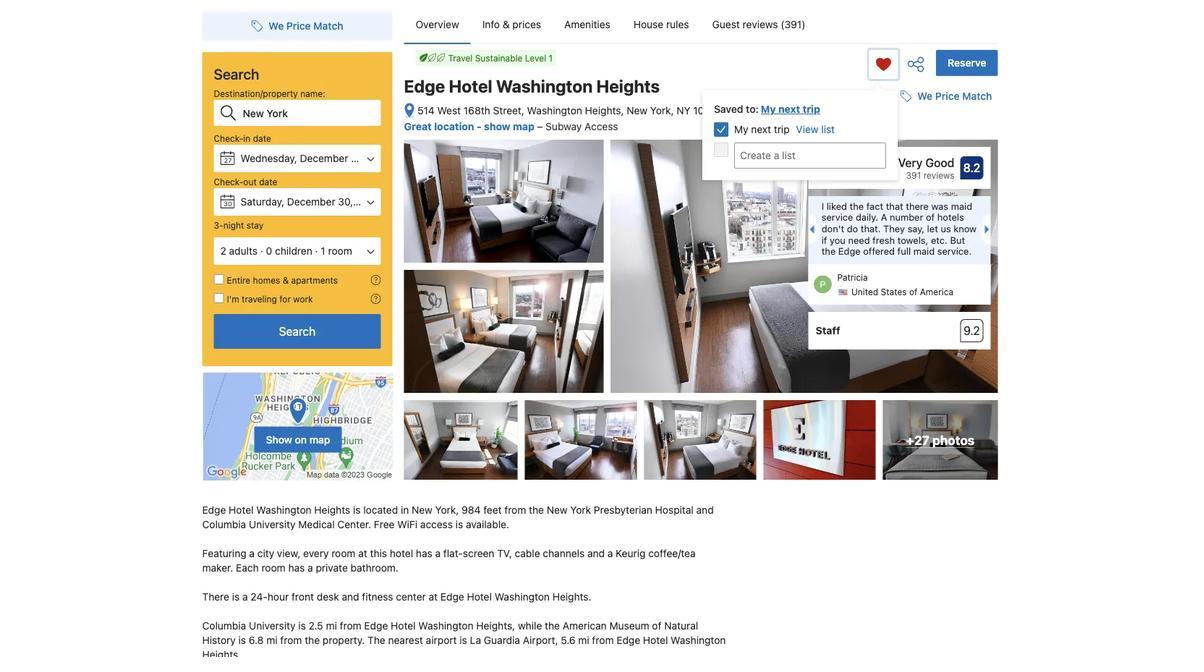 Task type: describe. For each thing, give the bounding box(es) containing it.
night
[[223, 220, 244, 230]]

that.
[[861, 223, 881, 234]]

scored 9.2 element
[[961, 319, 984, 343]]

check-in date
[[214, 133, 271, 143]]

hotel
[[390, 548, 413, 560]]

hotel up 168th
[[449, 76, 493, 96]]

la
[[470, 635, 481, 647]]

saturday,
[[241, 196, 284, 208]]

514
[[418, 105, 435, 117]]

is down 984
[[456, 519, 463, 531]]

location
[[435, 120, 475, 132]]

1 horizontal spatial new
[[547, 504, 568, 516]]

1 columbia from the top
[[202, 519, 246, 531]]

10032,
[[694, 105, 726, 117]]

york, inside 514 west 168th street, washington heights, new york, ny 10032, united states of america great location - show map – subway access
[[651, 105, 674, 117]]

entire homes & apartments
[[227, 275, 338, 285]]

united inside 514 west 168th street, washington heights, new york, ny 10032, united states of america great location - show map – subway access
[[729, 105, 760, 117]]

0 horizontal spatial search
[[214, 65, 259, 82]]

saturday, december 30, 2023
[[241, 196, 381, 208]]

i liked the fact that there was maid service daily.  a number of hotels don't do that.  they say, let us know if you need fresh towels, etc.  but the edge offered full maid service.
[[822, 201, 977, 257]]

york, inside edge hotel washington heights is located in new york, 984 feet from the new york presbyterian hospital and columbia university medical center. free wifi access is available. featuring a city view, every room at this hotel has a flat-screen tv, cable channels and a keurig coffee/tea maker. each room has a private bathroom. there is a 24-hour front desk and fitness center at edge hotel washington heights. columbia university is 2.5 mi from edge hotel washington heights, while the american museum of natural history is 6.8 mi from the property. the nearest airport is la guardia airport, 5.6 mi from edge hotel washington heights.
[[436, 504, 459, 516]]

Type the name of your list and press enter to add text field
[[735, 143, 887, 169]]

0 horizontal spatial has
[[288, 562, 305, 574]]

natural
[[665, 620, 699, 632]]

airport
[[426, 635, 457, 647]]

medical
[[298, 519, 335, 531]]

there
[[907, 201, 929, 211]]

american
[[563, 620, 607, 632]]

york
[[571, 504, 591, 516]]

3-night stay
[[214, 220, 264, 230]]

date for check-out date
[[259, 177, 277, 187]]

great location - show map button
[[404, 120, 537, 132]]

reserve button
[[937, 50, 999, 76]]

ny
[[677, 105, 691, 117]]

search button
[[214, 314, 381, 349]]

0 vertical spatial trip
[[803, 103, 821, 115]]

heights for edge hotel washington heights is located in new york, 984 feet from the new york presbyterian hospital and columbia university medical center. free wifi access is available. featuring a city view, every room at this hotel has a flat-screen tv, cable channels and a keurig coffee/tea maker. each room has a private bathroom. there is a 24-hour front desk and fitness center at edge hotel washington heights. columbia university is 2.5 mi from edge hotel washington heights, while the american museum of natural history is 6.8 mi from the property. the nearest airport is la guardia airport, 5.6 mi from edge hotel washington heights.
[[314, 504, 351, 516]]

30,
[[338, 196, 353, 208]]

from right 6.8 on the left bottom of the page
[[280, 635, 302, 647]]

coffee/tea
[[649, 548, 696, 560]]

price for we price match dropdown button inside the search section
[[287, 20, 311, 32]]

scored 8.2 element
[[961, 156, 984, 180]]

9.2
[[964, 324, 981, 338]]

full
[[898, 246, 912, 257]]

to:
[[746, 103, 759, 115]]

number
[[890, 212, 924, 223]]

on
[[295, 434, 307, 446]]

west
[[438, 105, 461, 117]]

fitness
[[362, 591, 393, 603]]

if you select this option, we'll show you popular business travel features like breakfast, wifi and free parking. image
[[371, 294, 381, 304]]

check- for out
[[214, 177, 244, 187]]

maker.
[[202, 562, 233, 574]]

access
[[421, 519, 453, 531]]

photos
[[933, 433, 975, 447]]

+27 photos link
[[883, 400, 999, 480]]

washington up airport
[[419, 620, 474, 632]]

0 horizontal spatial and
[[342, 591, 359, 603]]

2 · from the left
[[315, 245, 318, 257]]

need
[[849, 234, 871, 245]]

edge up featuring
[[202, 504, 226, 516]]

house
[[634, 18, 664, 30]]

the right "feet"
[[529, 504, 544, 516]]

nearest
[[388, 635, 423, 647]]

6.8
[[249, 635, 264, 647]]

my next trip link
[[761, 102, 821, 117]]

we'll show you stays where you can have the entire place to yourself image
[[371, 275, 381, 285]]

1 vertical spatial maid
[[914, 246, 935, 257]]

don't
[[822, 223, 845, 234]]

hotel down the screen
[[467, 591, 492, 603]]

check-out date
[[214, 177, 277, 187]]

0 vertical spatial has
[[416, 548, 433, 560]]

2 vertical spatial room
[[262, 562, 286, 574]]

december for saturday,
[[287, 196, 336, 208]]

heights for edge hotel washington heights
[[597, 76, 660, 96]]

wifi
[[398, 519, 418, 531]]

work
[[293, 294, 313, 304]]

name:
[[301, 88, 326, 98]]

rules
[[667, 18, 690, 30]]

hotel up nearest
[[391, 620, 416, 632]]

america inside 514 west 168th street, washington heights, new york, ny 10032, united states of america great location - show map – subway access
[[807, 105, 845, 117]]

reserve
[[948, 57, 987, 69]]

show
[[266, 434, 292, 446]]

2 university from the top
[[249, 620, 296, 632]]

a left city
[[249, 548, 255, 560]]

heights, inside 514 west 168th street, washington heights, new york, ny 10032, united states of america great location - show map – subway access
[[585, 105, 624, 117]]

from right "feet"
[[505, 504, 527, 516]]

click to open map view image
[[404, 103, 415, 119]]

1 horizontal spatial we
[[918, 90, 933, 102]]

heights, inside edge hotel washington heights is located in new york, 984 feet from the new york presbyterian hospital and columbia university medical center. free wifi access is available. featuring a city view, every room at this hotel has a flat-screen tv, cable channels and a keurig coffee/tea maker. each room has a private bathroom. there is a 24-hour front desk and fitness center at edge hotel washington heights. columbia university is 2.5 mi from edge hotel washington heights, while the american museum of natural history is 6.8 mi from the property. the nearest airport is la guardia airport, 5.6 mi from edge hotel washington heights.
[[477, 620, 516, 632]]

1 horizontal spatial next
[[779, 103, 801, 115]]

1 vertical spatial america
[[921, 287, 954, 297]]

destination/property
[[214, 88, 298, 98]]

featuring
[[202, 548, 247, 560]]

the down 2.5
[[305, 635, 320, 647]]

desk
[[317, 591, 339, 603]]

reviews inside very good 391 reviews
[[924, 170, 955, 180]]

+27 photos
[[907, 433, 975, 447]]

we'll show you stays where you can have the entire place to yourself image
[[371, 275, 381, 285]]

hotel down natural
[[644, 635, 668, 647]]

27
[[224, 156, 232, 164]]

rated very good element
[[816, 154, 955, 172]]

washington inside 514 west 168th street, washington heights, new york, ny 10032, united states of america great location - show map – subway access
[[527, 105, 583, 117]]

center
[[396, 591, 426, 603]]

out
[[244, 177, 257, 187]]

168th
[[464, 105, 491, 117]]

fact
[[867, 201, 884, 211]]

1 horizontal spatial my
[[761, 103, 776, 115]]

offered
[[864, 246, 896, 257]]

8.2
[[964, 161, 981, 175]]

towels,
[[898, 234, 929, 245]]

i'm
[[227, 294, 239, 304]]

0 horizontal spatial mi
[[267, 635, 278, 647]]

391
[[907, 170, 922, 180]]

from up property.
[[340, 620, 362, 632]]

0 vertical spatial &
[[503, 18, 510, 30]]

edge hotel washington heights
[[404, 76, 660, 96]]

check- for in
[[214, 133, 244, 143]]

property.
[[323, 635, 365, 647]]

price for the right we price match dropdown button
[[936, 90, 960, 102]]

history
[[202, 635, 236, 647]]

0 horizontal spatial at
[[359, 548, 368, 560]]

1 vertical spatial my
[[735, 123, 749, 135]]

travel
[[448, 53, 473, 63]]

presbyterian
[[594, 504, 653, 516]]

level
[[525, 53, 547, 63]]

edge up "514"
[[404, 76, 445, 96]]

very
[[899, 156, 923, 170]]

0 horizontal spatial trip
[[774, 123, 790, 135]]

a left keurig at the right bottom of the page
[[608, 548, 613, 560]]

destination/property name:
[[214, 88, 326, 98]]

1 horizontal spatial and
[[588, 548, 605, 560]]

3-
[[214, 220, 223, 230]]

front
[[292, 591, 314, 603]]

that
[[887, 201, 904, 211]]

next image
[[986, 225, 994, 234]]



Task type: locate. For each thing, give the bounding box(es) containing it.
next
[[779, 103, 801, 115], [752, 123, 772, 135]]

0 horizontal spatial heights
[[314, 504, 351, 516]]

the up airport,
[[545, 620, 560, 632]]

1 vertical spatial check-
[[214, 177, 244, 187]]

travel sustainable level 1
[[448, 53, 553, 63]]

2 check- from the top
[[214, 177, 244, 187]]

was
[[932, 201, 949, 211]]

previous image
[[806, 225, 815, 234]]

check- down the 27 on the top of page
[[214, 177, 244, 187]]

has down view,
[[288, 562, 305, 574]]

located
[[364, 504, 398, 516]]

show on map
[[266, 434, 330, 446]]

1 horizontal spatial united
[[852, 287, 879, 297]]

1 vertical spatial york,
[[436, 504, 459, 516]]

mi right 2.5
[[326, 620, 337, 632]]

0 horizontal spatial maid
[[914, 246, 935, 257]]

mi
[[326, 620, 337, 632], [267, 635, 278, 647], [579, 635, 590, 647]]

1 horizontal spatial york,
[[651, 105, 674, 117]]

2 vertical spatial and
[[342, 591, 359, 603]]

map right on
[[310, 434, 330, 446]]

daily.
[[856, 212, 879, 223]]

& inside search section
[[283, 275, 289, 285]]

0 horizontal spatial heights,
[[477, 620, 516, 632]]

1 vertical spatial room
[[332, 548, 356, 560]]

in inside search section
[[244, 133, 251, 143]]

is left 2.5
[[298, 620, 306, 632]]

search inside button
[[279, 325, 316, 338]]

0 vertical spatial maid
[[952, 201, 973, 211]]

while
[[518, 620, 542, 632]]

check- up the 27 on the top of page
[[214, 133, 244, 143]]

0 vertical spatial next
[[779, 103, 801, 115]]

0 horizontal spatial we price match button
[[246, 13, 349, 39]]

1 horizontal spatial at
[[429, 591, 438, 603]]

1 vertical spatial date
[[259, 177, 277, 187]]

is up center.
[[353, 504, 361, 516]]

1 vertical spatial 1
[[321, 245, 326, 257]]

december left 27,
[[300, 152, 349, 164]]

1 vertical spatial columbia
[[202, 620, 246, 632]]

saved
[[715, 103, 744, 115]]

of down full
[[910, 287, 918, 297]]

&
[[503, 18, 510, 30], [283, 275, 289, 285]]

center.
[[338, 519, 371, 531]]

1 horizontal spatial trip
[[803, 103, 821, 115]]

1 vertical spatial we price match button
[[895, 83, 999, 109]]

edge down need
[[839, 246, 861, 257]]

& right info
[[503, 18, 510, 30]]

match up "name:"
[[314, 20, 344, 32]]

saved to: my next trip
[[715, 103, 821, 115]]

we up very
[[918, 90, 933, 102]]

december
[[300, 152, 349, 164], [287, 196, 336, 208]]

0 vertical spatial price
[[287, 20, 311, 32]]

heights
[[597, 76, 660, 96], [314, 504, 351, 516]]

1 vertical spatial we
[[918, 90, 933, 102]]

columbia
[[202, 519, 246, 531], [202, 620, 246, 632]]

0 vertical spatial in
[[244, 133, 251, 143]]

they
[[884, 223, 906, 234]]

trip down the my next trip link
[[774, 123, 790, 135]]

edge right center
[[441, 591, 465, 603]]

–
[[537, 120, 543, 132]]

has
[[416, 548, 433, 560], [288, 562, 305, 574]]

a left flat-
[[435, 548, 441, 560]]

do
[[848, 223, 859, 234]]

info & prices
[[483, 18, 542, 30]]

1 inside button
[[321, 245, 326, 257]]

1 horizontal spatial in
[[401, 504, 409, 516]]

next down "saved to: my next trip"
[[752, 123, 772, 135]]

match down reserve button
[[963, 90, 993, 102]]

bathroom.
[[351, 562, 399, 574]]

0 horizontal spatial we price match
[[269, 20, 344, 32]]

1 vertical spatial map
[[310, 434, 330, 446]]

1 horizontal spatial we price match button
[[895, 83, 999, 109]]

+27
[[907, 433, 930, 447]]

trip up view list link
[[803, 103, 821, 115]]

etc.
[[932, 234, 948, 245]]

map inside 514 west 168th street, washington heights, new york, ny 10032, united states of america great location - show map – subway access
[[513, 120, 535, 132]]

united right "10032,"
[[729, 105, 760, 117]]

0 vertical spatial america
[[807, 105, 845, 117]]

0 vertical spatial we price match button
[[246, 13, 349, 39]]

and right hospital
[[697, 504, 714, 516]]

1 · from the left
[[260, 245, 263, 257]]

street,
[[493, 105, 525, 117]]

date right 'out'
[[259, 177, 277, 187]]

the down if at the right top of the page
[[822, 246, 836, 257]]

date for check-in date
[[253, 133, 271, 143]]

the
[[850, 201, 864, 211], [822, 246, 836, 257], [529, 504, 544, 516], [545, 620, 560, 632], [305, 635, 320, 647]]

514 west 168th street, washington heights, new york, ny 10032, united states of america great location - show map – subway access
[[404, 105, 848, 132]]

new inside 514 west 168th street, washington heights, new york, ny 10032, united states of america great location - show map – subway access
[[627, 105, 648, 117]]

wednesday,
[[241, 152, 297, 164]]

i
[[822, 201, 825, 211]]

0 vertical spatial at
[[359, 548, 368, 560]]

edge up the
[[364, 620, 388, 632]]

1 vertical spatial december
[[287, 196, 336, 208]]

and right the desk
[[342, 591, 359, 603]]

1
[[549, 53, 553, 63], [321, 245, 326, 257]]

december for wednesday,
[[300, 152, 349, 164]]

of up let
[[927, 212, 935, 223]]

mi right 6.8 on the left bottom of the page
[[267, 635, 278, 647]]

screen
[[463, 548, 495, 560]]

1 university from the top
[[249, 519, 296, 531]]

0 horizontal spatial states
[[762, 105, 792, 117]]

0 horizontal spatial heights.
[[202, 649, 241, 657]]

1 horizontal spatial maid
[[952, 201, 973, 211]]

1 horizontal spatial states
[[881, 287, 908, 297]]

guest
[[713, 18, 740, 30]]

private
[[316, 562, 348, 574]]

0 vertical spatial and
[[697, 504, 714, 516]]

in
[[244, 133, 251, 143], [401, 504, 409, 516]]

for
[[280, 294, 291, 304]]

search
[[214, 65, 259, 82], [279, 325, 316, 338]]

1 horizontal spatial reviews
[[924, 170, 955, 180]]

0 vertical spatial columbia
[[202, 519, 246, 531]]

university up city
[[249, 519, 296, 531]]

house rules
[[634, 18, 690, 30]]

search up 'destination/property'
[[214, 65, 259, 82]]

heights up 514 west 168th street, washington heights, new york, ny 10032, united states of america great location - show map – subway access
[[597, 76, 660, 96]]

at left the this
[[359, 548, 368, 560]]

tv,
[[497, 548, 512, 560]]

homes
[[253, 275, 280, 285]]

of left natural
[[653, 620, 662, 632]]

know
[[954, 223, 977, 234]]

has right hotel
[[416, 548, 433, 560]]

university
[[249, 519, 296, 531], [249, 620, 296, 632]]

at right center
[[429, 591, 438, 603]]

match
[[314, 20, 344, 32], [963, 90, 993, 102]]

airport,
[[523, 635, 559, 647]]

price down reserve button
[[936, 90, 960, 102]]

30
[[224, 200, 232, 207]]

2 columbia from the top
[[202, 620, 246, 632]]

university up 6.8 on the left bottom of the page
[[249, 620, 296, 632]]

0 horizontal spatial in
[[244, 133, 251, 143]]

1 horizontal spatial &
[[503, 18, 510, 30]]

2 adults · 0 children · 1 room button
[[214, 237, 381, 265]]

1 vertical spatial in
[[401, 504, 409, 516]]

is right there
[[232, 591, 240, 603]]

0 vertical spatial york,
[[651, 105, 674, 117]]

0 vertical spatial room
[[328, 245, 352, 257]]

2 adults · 0 children · 1 room
[[220, 245, 352, 257]]

flat-
[[444, 548, 463, 560]]

edge hotel washington heights is located in new york, 984 feet from the new york presbyterian hospital and columbia university medical center. free wifi access is available. featuring a city view, every room at this hotel has a flat-screen tv, cable channels and a keurig coffee/tea maker. each room has a private bathroom. there is a 24-hour front desk and fitness center at edge hotel washington heights. columbia university is 2.5 mi from edge hotel washington heights, while the american museum of natural history is 6.8 mi from the property. the nearest airport is la guardia airport, 5.6 mi from edge hotel washington heights.
[[202, 504, 729, 657]]

info
[[483, 18, 500, 30]]

and right channels
[[588, 548, 605, 560]]

washington down natural
[[671, 635, 726, 647]]

a down every
[[308, 562, 313, 574]]

york, left ny
[[651, 105, 674, 117]]

room up apartments
[[328, 245, 352, 257]]

1 horizontal spatial 1
[[549, 53, 553, 63]]

1 vertical spatial reviews
[[924, 170, 955, 180]]

1 horizontal spatial america
[[921, 287, 954, 297]]

price inside search section
[[287, 20, 311, 32]]

0 horizontal spatial ·
[[260, 245, 263, 257]]

0 vertical spatial check-
[[214, 133, 244, 143]]

room inside button
[[328, 245, 352, 257]]

room
[[328, 245, 352, 257], [332, 548, 356, 560], [262, 562, 286, 574]]

washington down level
[[496, 76, 593, 96]]

0 vertical spatial date
[[253, 133, 271, 143]]

0 horizontal spatial reviews
[[743, 18, 779, 30]]

1 vertical spatial and
[[588, 548, 605, 560]]

columbia up history
[[202, 620, 246, 632]]

we price match for the right we price match dropdown button
[[918, 90, 993, 102]]

1 vertical spatial heights.
[[202, 649, 241, 657]]

0 horizontal spatial next
[[752, 123, 772, 135]]

washington up while
[[495, 591, 550, 603]]

0 horizontal spatial my
[[735, 123, 749, 135]]

next up my next trip view list
[[779, 103, 801, 115]]

feet
[[484, 504, 502, 516]]

states
[[762, 105, 792, 117], [881, 287, 908, 297]]

is left la
[[460, 635, 468, 647]]

0 horizontal spatial new
[[412, 504, 433, 516]]

maid up the hotels
[[952, 201, 973, 211]]

states inside 514 west 168th street, washington heights, new york, ny 10032, united states of america great location - show map – subway access
[[762, 105, 792, 117]]

1 horizontal spatial match
[[963, 90, 993, 102]]

house rules link
[[622, 6, 701, 43]]

adults
[[229, 245, 258, 257]]

0 horizontal spatial united
[[729, 105, 760, 117]]

0 vertical spatial december
[[300, 152, 349, 164]]

& up for
[[283, 275, 289, 285]]

0 vertical spatial heights
[[597, 76, 660, 96]]

december left the 30,
[[287, 196, 336, 208]]

traveling
[[242, 294, 277, 304]]

2 horizontal spatial mi
[[579, 635, 590, 647]]

from down "american"
[[592, 635, 614, 647]]

liked
[[827, 201, 848, 211]]

states up my next trip view list
[[762, 105, 792, 117]]

america down service.
[[921, 287, 954, 297]]

heights, up access
[[585, 105, 624, 117]]

2
[[220, 245, 226, 257]]

a
[[882, 212, 888, 223]]

say,
[[908, 223, 925, 234]]

in inside edge hotel washington heights is located in new york, 984 feet from the new york presbyterian hospital and columbia university medical center. free wifi access is available. featuring a city view, every room at this hotel has a flat-screen tv, cable channels and a keurig coffee/tea maker. each room has a private bathroom. there is a 24-hour front desk and fitness center at edge hotel washington heights. columbia university is 2.5 mi from edge hotel washington heights, while the american museum of natural history is 6.8 mi from the property. the nearest airport is la guardia airport, 5.6 mi from edge hotel washington heights.
[[401, 504, 409, 516]]

price up "name:"
[[287, 20, 311, 32]]

in up wednesday,
[[244, 133, 251, 143]]

hospital
[[656, 504, 694, 516]]

0 horizontal spatial york,
[[436, 504, 459, 516]]

0 vertical spatial we
[[269, 20, 284, 32]]

of inside 514 west 168th street, washington heights, new york, ny 10032, united states of america great location - show map – subway access
[[795, 105, 804, 117]]

edge down "museum"
[[617, 635, 641, 647]]

we price match button inside search section
[[246, 13, 349, 39]]

1 vertical spatial university
[[249, 620, 296, 632]]

heights up medical
[[314, 504, 351, 516]]

price
[[287, 20, 311, 32], [936, 90, 960, 102]]

1 vertical spatial united
[[852, 287, 879, 297]]

of inside i liked the fact that there was maid service daily.  a number of hotels don't do that.  they say, let us know if you need fresh towels, etc.  but the edge offered full maid service.
[[927, 212, 935, 223]]

reviews left (391)
[[743, 18, 779, 30]]

heights. up "american"
[[553, 591, 592, 603]]

my right to:
[[761, 103, 776, 115]]

view,
[[277, 548, 301, 560]]

1 horizontal spatial we price match
[[918, 90, 993, 102]]

edge inside i liked the fact that there was maid service daily.  a number of hotels don't do that.  they say, let us know if you need fresh towels, etc.  but the edge offered full maid service.
[[839, 246, 861, 257]]

united down patricia
[[852, 287, 879, 297]]

service.
[[938, 246, 972, 257]]

hotel up featuring
[[229, 504, 254, 516]]

1 vertical spatial heights
[[314, 504, 351, 516]]

new up access
[[412, 504, 433, 516]]

1 vertical spatial heights,
[[477, 620, 516, 632]]

0 vertical spatial states
[[762, 105, 792, 117]]

(391)
[[781, 18, 806, 30]]

1 vertical spatial states
[[881, 287, 908, 297]]

1 horizontal spatial heights,
[[585, 105, 624, 117]]

Where are you going? field
[[237, 100, 381, 126]]

0 horizontal spatial america
[[807, 105, 845, 117]]

heights,
[[585, 105, 624, 117], [477, 620, 516, 632]]

room up private
[[332, 548, 356, 560]]

1 vertical spatial &
[[283, 275, 289, 285]]

a left 24- at the bottom of page
[[243, 591, 248, 603]]

1 check- from the top
[[214, 133, 244, 143]]

we price match up "name:"
[[269, 20, 344, 32]]

0 horizontal spatial we
[[269, 20, 284, 32]]

0 vertical spatial we price match
[[269, 20, 344, 32]]

of inside edge hotel washington heights is located in new york, 984 feet from the new york presbyterian hospital and columbia university medical center. free wifi access is available. featuring a city view, every room at this hotel has a flat-screen tv, cable channels and a keurig coffee/tea maker. each room has a private bathroom. there is a 24-hour front desk and fitness center at edge hotel washington heights. columbia university is 2.5 mi from edge hotel washington heights, while the american museum of natural history is 6.8 mi from the property. the nearest airport is la guardia airport, 5.6 mi from edge hotel washington heights.
[[653, 620, 662, 632]]

of up view
[[795, 105, 804, 117]]

this
[[370, 548, 387, 560]]

prices
[[513, 18, 542, 30]]

york, up access
[[436, 504, 459, 516]]

list
[[822, 123, 835, 135]]

washington
[[496, 76, 593, 96], [527, 105, 583, 117], [257, 504, 312, 516], [495, 591, 550, 603], [419, 620, 474, 632], [671, 635, 726, 647]]

access
[[585, 120, 619, 132]]

match inside search section
[[314, 20, 344, 32]]

5.6
[[561, 635, 576, 647]]

from
[[505, 504, 527, 516], [340, 620, 362, 632], [280, 635, 302, 647], [592, 635, 614, 647]]

0 horizontal spatial price
[[287, 20, 311, 32]]

0 vertical spatial 1
[[549, 53, 553, 63]]

overview link
[[404, 6, 471, 43]]

heights. down history
[[202, 649, 241, 657]]

we price match inside search section
[[269, 20, 344, 32]]

at
[[359, 548, 368, 560], [429, 591, 438, 603]]

mi down "american"
[[579, 635, 590, 647]]

1 vertical spatial 2023
[[356, 196, 381, 208]]

0 vertical spatial map
[[513, 120, 535, 132]]

-
[[477, 120, 482, 132]]

amenities link
[[553, 6, 622, 43]]

we inside search section
[[269, 20, 284, 32]]

search section
[[197, 0, 399, 482]]

2023 for wednesday, december 27, 2023
[[367, 152, 392, 164]]

info & prices link
[[471, 6, 553, 43]]

1 right children
[[321, 245, 326, 257]]

1 horizontal spatial ·
[[315, 245, 318, 257]]

service
[[822, 212, 854, 223]]

1 horizontal spatial heights.
[[553, 591, 592, 603]]

1 vertical spatial at
[[429, 591, 438, 603]]

1 vertical spatial match
[[963, 90, 993, 102]]

0 vertical spatial heights.
[[553, 591, 592, 603]]

0 horizontal spatial 1
[[321, 245, 326, 257]]

new left ny
[[627, 105, 648, 117]]

0 vertical spatial search
[[214, 65, 259, 82]]

of
[[795, 105, 804, 117], [927, 212, 935, 223], [910, 287, 918, 297], [653, 620, 662, 632]]

search down work
[[279, 325, 316, 338]]

is left 6.8 on the left bottom of the page
[[239, 635, 246, 647]]

maid down towels,
[[914, 246, 935, 257]]

map inside search section
[[310, 434, 330, 446]]

0 vertical spatial reviews
[[743, 18, 779, 30]]

show
[[484, 120, 511, 132]]

1 horizontal spatial has
[[416, 548, 433, 560]]

0 vertical spatial heights,
[[585, 105, 624, 117]]

washington up medical
[[257, 504, 312, 516]]

the up the daily.
[[850, 201, 864, 211]]

heights inside edge hotel washington heights is located in new york, 984 feet from the new york presbyterian hospital and columbia university medical center. free wifi access is available. featuring a city view, every room at this hotel has a flat-screen tv, cable channels and a keurig coffee/tea maker. each room has a private bathroom. there is a 24-hour front desk and fitness center at edge hotel washington heights. columbia university is 2.5 mi from edge hotel washington heights, while the american museum of natural history is 6.8 mi from the property. the nearest airport is la guardia airport, 5.6 mi from edge hotel washington heights.
[[314, 504, 351, 516]]

1 horizontal spatial mi
[[326, 620, 337, 632]]

1 horizontal spatial price
[[936, 90, 960, 102]]

stay
[[247, 220, 264, 230]]

reviews down good at the top
[[924, 170, 955, 180]]

we up "destination/property name:"
[[269, 20, 284, 32]]

map left –
[[513, 120, 535, 132]]

the
[[368, 635, 386, 647]]

1 horizontal spatial heights
[[597, 76, 660, 96]]

is
[[353, 504, 361, 516], [456, 519, 463, 531], [232, 591, 240, 603], [298, 620, 306, 632], [239, 635, 246, 647], [460, 635, 468, 647]]

1 vertical spatial we price match
[[918, 90, 993, 102]]

2023 for saturday, december 30, 2023
[[356, 196, 381, 208]]

· right children
[[315, 245, 318, 257]]

we price match down reserve button
[[918, 90, 993, 102]]

· left the '0'
[[260, 245, 263, 257]]

we price match for we price match dropdown button inside the search section
[[269, 20, 344, 32]]

washington up subway
[[527, 105, 583, 117]]

museum
[[610, 620, 650, 632]]

if
[[822, 234, 828, 245]]

if you select this option, we'll show you popular business travel features like breakfast, wifi and free parking. image
[[371, 294, 381, 304]]



Task type: vqa. For each thing, say whether or not it's contained in the screenshot.
and to the bottom
yes



